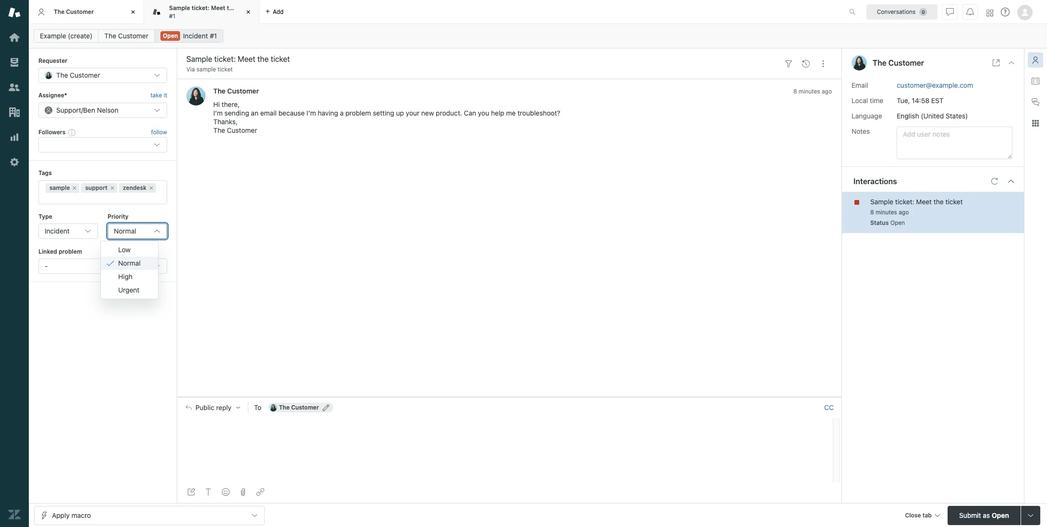 Task type: locate. For each thing, give the bounding box(es) containing it.
minutes inside sample ticket: meet the ticket 8 minutes ago status open
[[876, 209, 897, 216]]

incident inside popup button
[[45, 227, 70, 235]]

#1 inside secondary element
[[210, 32, 217, 40]]

the right '(create)'
[[104, 32, 116, 40]]

the customer down the requester
[[56, 71, 100, 79]]

the inside secondary element
[[104, 32, 116, 40]]

linked problem
[[38, 248, 82, 255]]

1 horizontal spatial sample
[[870, 198, 893, 206]]

apply
[[52, 512, 70, 520]]

1 horizontal spatial 8
[[870, 209, 874, 216]]

assignee*
[[38, 92, 67, 99]]

2 vertical spatial ticket
[[945, 198, 963, 206]]

0 vertical spatial ticket
[[238, 4, 254, 12]]

the down the requester
[[56, 71, 68, 79]]

knowledge image
[[1032, 77, 1039, 85]]

open left incident #1
[[163, 32, 178, 39]]

i'm down hi
[[213, 109, 223, 117]]

#1 inside sample ticket: meet the ticket #1
[[169, 12, 175, 19]]

the customer link up requester element
[[98, 29, 155, 43]]

sample inside sample ticket: meet the ticket #1
[[169, 4, 190, 12]]

problem right the a
[[345, 109, 371, 117]]

ticket actions image
[[819, 60, 827, 68]]

1 vertical spatial normal
[[118, 259, 141, 267]]

2 horizontal spatial ticket
[[945, 198, 963, 206]]

0 vertical spatial ago
[[822, 88, 832, 95]]

1 vertical spatial ticket
[[218, 66, 233, 73]]

0 horizontal spatial #1
[[169, 12, 175, 19]]

1 horizontal spatial open
[[890, 219, 905, 226]]

open down 8 minutes ago text field
[[890, 219, 905, 226]]

1 remove image from the left
[[72, 185, 78, 191]]

2 horizontal spatial open
[[992, 512, 1009, 520]]

via
[[186, 66, 195, 73]]

sample ticket: meet the ticket 8 minutes ago status open
[[870, 198, 963, 226]]

cc button
[[824, 404, 834, 412]]

0 vertical spatial sample
[[169, 4, 190, 12]]

customer
[[66, 8, 94, 15], [118, 32, 148, 40], [888, 59, 924, 67], [70, 71, 100, 79], [227, 87, 259, 95], [227, 127, 257, 135], [291, 404, 319, 412]]

ticket
[[238, 4, 254, 12], [218, 66, 233, 73], [945, 198, 963, 206]]

0 horizontal spatial problem
[[59, 248, 82, 255]]

0 horizontal spatial remove image
[[72, 185, 78, 191]]

english (united states)
[[897, 112, 968, 120]]

0 vertical spatial ticket:
[[192, 4, 210, 12]]

the customer link up there,
[[213, 87, 259, 95]]

macro
[[71, 512, 91, 520]]

public reply
[[195, 404, 231, 412]]

0 horizontal spatial incident
[[45, 227, 70, 235]]

1 horizontal spatial #1
[[210, 32, 217, 40]]

customer inside the customer tab
[[66, 8, 94, 15]]

get help image
[[1001, 8, 1010, 16]]

the
[[227, 4, 236, 12], [934, 198, 944, 206]]

the up hi
[[213, 87, 226, 95]]

sample up 8 minutes ago text field
[[870, 198, 893, 206]]

ticket for sample ticket: meet the ticket 8 minutes ago status open
[[945, 198, 963, 206]]

1 horizontal spatial minutes
[[876, 209, 897, 216]]

customer inside requester element
[[70, 71, 100, 79]]

tab
[[144, 0, 259, 24]]

remove image
[[72, 185, 78, 191], [109, 185, 115, 191]]

meet inside sample ticket: meet the ticket #1
[[211, 4, 225, 12]]

0 vertical spatial 8
[[793, 88, 797, 95]]

the inside sample ticket: meet the ticket 8 minutes ago status open
[[934, 198, 944, 206]]

low
[[118, 246, 131, 254]]

a
[[340, 109, 344, 117]]

meet inside sample ticket: meet the ticket 8 minutes ago status open
[[916, 198, 932, 206]]

8
[[793, 88, 797, 95], [870, 209, 874, 216]]

0 horizontal spatial sample
[[169, 4, 190, 12]]

the right user icon
[[873, 59, 887, 67]]

0 vertical spatial #1
[[169, 12, 175, 19]]

1 horizontal spatial problem
[[345, 109, 371, 117]]

0 vertical spatial problem
[[345, 109, 371, 117]]

draft mode image
[[187, 489, 195, 497]]

0 horizontal spatial the
[[227, 4, 236, 12]]

conversations button
[[866, 4, 938, 19]]

conversations
[[877, 8, 916, 15]]

status
[[870, 219, 889, 226]]

ticket: for sample ticket: meet the ticket #1
[[192, 4, 210, 12]]

1 vertical spatial meet
[[916, 198, 932, 206]]

1 vertical spatial ticket:
[[895, 198, 914, 206]]

ticket:
[[192, 4, 210, 12], [895, 198, 914, 206]]

0 vertical spatial meet
[[211, 4, 225, 12]]

1 horizontal spatial the
[[934, 198, 944, 206]]

1 horizontal spatial ago
[[899, 209, 909, 216]]

8 minutes ago
[[793, 88, 832, 95]]

tags
[[38, 170, 52, 177]]

sample for sample ticket: meet the ticket #1
[[169, 4, 190, 12]]

1 vertical spatial the
[[934, 198, 944, 206]]

1 horizontal spatial sample
[[196, 66, 216, 73]]

thanks,
[[213, 118, 238, 126]]

customer inside hi there, i'm sending an email because i'm having a problem setting up your new product. can you help me troubleshoot? thanks, the customer
[[227, 127, 257, 135]]

button displays agent's chat status as invisible. image
[[946, 8, 954, 16]]

close tab button
[[901, 506, 944, 527]]

zendesk products image
[[987, 9, 993, 16]]

filter image
[[785, 60, 792, 68]]

low option
[[101, 243, 158, 257]]

minutes up status at the top right
[[876, 209, 897, 216]]

submit
[[959, 512, 981, 520]]

1 horizontal spatial meet
[[916, 198, 932, 206]]

add
[[273, 8, 284, 15]]

urgent option
[[101, 284, 158, 297]]

there,
[[222, 101, 240, 109]]

interactions
[[853, 177, 897, 186]]

example (create)
[[40, 32, 92, 40]]

followers
[[38, 129, 65, 136]]

1 vertical spatial minutes
[[876, 209, 897, 216]]

main element
[[0, 0, 29, 528]]

support
[[56, 106, 81, 114]]

local
[[852, 96, 868, 104]]

the customer
[[54, 8, 94, 15], [104, 32, 148, 40], [873, 59, 924, 67], [56, 71, 100, 79], [213, 87, 259, 95], [279, 404, 319, 412]]

remove image for support
[[109, 185, 115, 191]]

1 vertical spatial incident
[[45, 227, 70, 235]]

problem inside hi there, i'm sending an email because i'm having a problem setting up your new product. can you help me troubleshoot? thanks, the customer
[[345, 109, 371, 117]]

ticket: inside sample ticket: meet the ticket 8 minutes ago status open
[[895, 198, 914, 206]]

8 inside sample ticket: meet the ticket 8 minutes ago status open
[[870, 209, 874, 216]]

0 horizontal spatial sample
[[49, 184, 70, 191]]

normal
[[114, 227, 136, 235], [118, 259, 141, 267]]

as
[[983, 512, 990, 520]]

sample ticket: meet the ticket #1
[[169, 4, 254, 19]]

ticket: up 8 minutes ago text field
[[895, 198, 914, 206]]

sample
[[169, 4, 190, 12], [870, 198, 893, 206]]

user image
[[852, 55, 867, 71]]

apply macro
[[52, 512, 91, 520]]

support / ben nelson
[[56, 106, 118, 114]]

the customer up there,
[[213, 87, 259, 95]]

0 horizontal spatial ticket:
[[192, 4, 210, 12]]

1 vertical spatial sample
[[870, 198, 893, 206]]

secondary element
[[29, 26, 1047, 46]]

views image
[[8, 56, 21, 69]]

notes
[[852, 127, 870, 135]]

follow button
[[151, 128, 167, 137]]

remove image right support
[[109, 185, 115, 191]]

1 vertical spatial #1
[[210, 32, 217, 40]]

i'm
[[213, 109, 223, 117], [306, 109, 316, 117]]

incident for incident #1
[[183, 32, 208, 40]]

ticket: for sample ticket: meet the ticket 8 minutes ago status open
[[895, 198, 914, 206]]

the down thanks,
[[213, 127, 225, 135]]

open
[[163, 32, 178, 39], [890, 219, 905, 226], [992, 512, 1009, 520]]

0 horizontal spatial open
[[163, 32, 178, 39]]

problem down incident popup button
[[59, 248, 82, 255]]

0 horizontal spatial the customer link
[[98, 29, 155, 43]]

2 vertical spatial open
[[992, 512, 1009, 520]]

product.
[[436, 109, 462, 117]]

the
[[54, 8, 64, 15], [104, 32, 116, 40], [873, 59, 887, 67], [56, 71, 68, 79], [213, 87, 226, 95], [213, 127, 225, 135], [279, 404, 290, 412]]

sample right via
[[196, 66, 216, 73]]

get started image
[[8, 31, 21, 44]]

close image
[[128, 7, 138, 17], [244, 7, 253, 17], [1008, 59, 1015, 67]]

local time
[[852, 96, 883, 104]]

public
[[195, 404, 214, 412]]

ago
[[822, 88, 832, 95], [899, 209, 909, 216]]

close
[[905, 512, 921, 519]]

1 horizontal spatial ticket
[[238, 4, 254, 12]]

2 remove image from the left
[[109, 185, 115, 191]]

1 horizontal spatial ticket:
[[895, 198, 914, 206]]

info on adding followers image
[[68, 129, 76, 136]]

tue, 14:58 est
[[897, 96, 944, 104]]

remove image
[[148, 185, 154, 191]]

the customer up '(create)'
[[54, 8, 94, 15]]

the right customer@example.com icon
[[279, 404, 290, 412]]

sample up incident #1
[[169, 4, 190, 12]]

avatar image
[[186, 87, 206, 106]]

zendesk image
[[8, 509, 21, 522]]

take
[[150, 92, 162, 99]]

priority list box
[[100, 241, 158, 299]]

1 horizontal spatial incident
[[183, 32, 208, 40]]

incident down sample ticket: meet the ticket #1
[[183, 32, 208, 40]]

the customer right '(create)'
[[104, 32, 148, 40]]

i'm left the having
[[306, 109, 316, 117]]

1 vertical spatial 8
[[870, 209, 874, 216]]

tue,
[[897, 96, 910, 104]]

remove image left support
[[72, 185, 78, 191]]

1 vertical spatial open
[[890, 219, 905, 226]]

normal down priority
[[114, 227, 136, 235]]

0 vertical spatial the
[[227, 4, 236, 12]]

the customer link
[[98, 29, 155, 43], [213, 87, 259, 95]]

customers image
[[8, 81, 21, 94]]

meet
[[211, 4, 225, 12], [916, 198, 932, 206]]

ticket for sample ticket: meet the ticket #1
[[238, 4, 254, 12]]

take it
[[150, 92, 167, 99]]

problem
[[345, 109, 371, 117], [59, 248, 82, 255]]

language
[[852, 112, 882, 120]]

ticket: up incident #1
[[192, 4, 210, 12]]

help
[[491, 109, 504, 117]]

the for sample ticket: meet the ticket 8 minutes ago status open
[[934, 198, 944, 206]]

ticket inside sample ticket: meet the ticket #1
[[238, 4, 254, 12]]

normal down "low" option
[[118, 259, 141, 267]]

minutes
[[799, 88, 820, 95], [876, 209, 897, 216]]

support
[[85, 184, 107, 191]]

normal option
[[101, 257, 158, 270]]

incident
[[183, 32, 208, 40], [45, 227, 70, 235]]

0 vertical spatial incident
[[183, 32, 208, 40]]

0 horizontal spatial close image
[[128, 7, 138, 17]]

minutes down events "icon"
[[799, 88, 820, 95]]

incident for incident
[[45, 227, 70, 235]]

ticket: inside sample ticket: meet the ticket #1
[[192, 4, 210, 12]]

admin image
[[8, 156, 21, 169]]

1 horizontal spatial remove image
[[109, 185, 115, 191]]

troubleshoot?
[[517, 109, 560, 117]]

sample
[[196, 66, 216, 73], [49, 184, 70, 191]]

1 horizontal spatial i'm
[[306, 109, 316, 117]]

0 vertical spatial sample
[[196, 66, 216, 73]]

sample inside sample ticket: meet the ticket 8 minutes ago status open
[[870, 198, 893, 206]]

the up example
[[54, 8, 64, 15]]

0 vertical spatial normal
[[114, 227, 136, 235]]

ago inside sample ticket: meet the ticket 8 minutes ago status open
[[899, 209, 909, 216]]

0 vertical spatial open
[[163, 32, 178, 39]]

0 vertical spatial minutes
[[799, 88, 820, 95]]

the inside sample ticket: meet the ticket #1
[[227, 4, 236, 12]]

incident down type
[[45, 227, 70, 235]]

(united
[[921, 112, 944, 120]]

ticket inside sample ticket: meet the ticket 8 minutes ago status open
[[945, 198, 963, 206]]

1 vertical spatial ago
[[899, 209, 909, 216]]

1 vertical spatial the customer link
[[213, 87, 259, 95]]

sample down tags
[[49, 184, 70, 191]]

example (create) button
[[34, 29, 99, 43]]

0 horizontal spatial i'm
[[213, 109, 223, 117]]

incident #1
[[183, 32, 217, 40]]

open right 'as'
[[992, 512, 1009, 520]]

states)
[[946, 112, 968, 120]]

the customer link inside secondary element
[[98, 29, 155, 43]]

#1
[[169, 12, 175, 19], [210, 32, 217, 40]]

0 horizontal spatial meet
[[211, 4, 225, 12]]

followers element
[[38, 137, 167, 153]]

0 vertical spatial the customer link
[[98, 29, 155, 43]]

incident inside secondary element
[[183, 32, 208, 40]]



Task type: vqa. For each thing, say whether or not it's contained in the screenshot.
top minutes
yes



Task type: describe. For each thing, give the bounding box(es) containing it.
14:58
[[912, 96, 929, 104]]

requester
[[38, 57, 67, 64]]

the inside requester element
[[56, 71, 68, 79]]

normal button
[[108, 224, 167, 239]]

insert emojis image
[[222, 489, 230, 497]]

linked
[[38, 248, 57, 255]]

1 horizontal spatial the customer link
[[213, 87, 259, 95]]

meet for sample ticket: meet the ticket 8 minutes ago status open
[[916, 198, 932, 206]]

close image inside the customer tab
[[128, 7, 138, 17]]

2 horizontal spatial close image
[[1008, 59, 1015, 67]]

new
[[421, 109, 434, 117]]

take it button
[[150, 91, 167, 101]]

the for sample ticket: meet the ticket #1
[[227, 4, 236, 12]]

1 vertical spatial sample
[[49, 184, 70, 191]]

high
[[118, 273, 133, 281]]

1 vertical spatial problem
[[59, 248, 82, 255]]

tab containing sample ticket: meet the ticket
[[144, 0, 259, 24]]

(create)
[[68, 32, 92, 40]]

customer context image
[[1032, 56, 1039, 64]]

the customer inside secondary element
[[104, 32, 148, 40]]

add link (cmd k) image
[[256, 489, 264, 497]]

displays possible ticket submission types image
[[1027, 512, 1035, 520]]

the inside the customer tab
[[54, 8, 64, 15]]

the customer inside tab
[[54, 8, 94, 15]]

normal inside "option"
[[118, 259, 141, 267]]

close tab
[[905, 512, 932, 519]]

can
[[464, 109, 476, 117]]

0 horizontal spatial ago
[[822, 88, 832, 95]]

urgent
[[118, 286, 139, 294]]

linked problem element
[[38, 259, 167, 274]]

me
[[506, 109, 516, 117]]

requester element
[[38, 68, 167, 83]]

your
[[406, 109, 419, 117]]

reply
[[216, 404, 231, 412]]

email
[[260, 109, 277, 117]]

the customer right customer@example.com icon
[[279, 404, 319, 412]]

via sample ticket
[[186, 66, 233, 73]]

because
[[278, 109, 305, 117]]

the customer inside requester element
[[56, 71, 100, 79]]

reporting image
[[8, 131, 21, 144]]

customer@example.com
[[897, 81, 973, 89]]

-
[[45, 262, 48, 271]]

hi
[[213, 101, 220, 109]]

add button
[[259, 0, 289, 24]]

assignee* element
[[38, 103, 167, 118]]

ben
[[83, 106, 95, 114]]

tab
[[922, 512, 932, 519]]

public reply button
[[177, 398, 248, 418]]

0 horizontal spatial 8
[[793, 88, 797, 95]]

priority
[[108, 213, 128, 220]]

apps image
[[1032, 120, 1039, 127]]

an
[[251, 109, 258, 117]]

type
[[38, 213, 52, 220]]

Subject field
[[184, 53, 778, 65]]

submit as open
[[959, 512, 1009, 520]]

it
[[164, 92, 167, 99]]

english
[[897, 112, 919, 120]]

sending
[[224, 109, 249, 117]]

the inside hi there, i'm sending an email because i'm having a problem setting up your new product. can you help me troubleshoot? thanks, the customer
[[213, 127, 225, 135]]

view more details image
[[992, 59, 1000, 67]]

notifications image
[[966, 8, 974, 16]]

8 minutes ago text field
[[870, 209, 909, 216]]

setting
[[373, 109, 394, 117]]

hi there, i'm sending an email because i'm having a problem setting up your new product. can you help me troubleshoot? thanks, the customer
[[213, 101, 560, 135]]

Add user notes text field
[[897, 127, 1012, 159]]

sample for sample ticket: meet the ticket 8 minutes ago status open
[[870, 198, 893, 206]]

edit user image
[[323, 405, 329, 412]]

up
[[396, 109, 404, 117]]

8 minutes ago text field
[[793, 88, 832, 95]]

tabs tab list
[[29, 0, 839, 24]]

follow
[[151, 129, 167, 136]]

high option
[[101, 270, 158, 284]]

1 i'm from the left
[[213, 109, 223, 117]]

example
[[40, 32, 66, 40]]

add attachment image
[[239, 489, 247, 497]]

email
[[852, 81, 868, 89]]

meet for sample ticket: meet the ticket #1
[[211, 4, 225, 12]]

cc
[[824, 404, 834, 412]]

customer inside secondary element
[[118, 32, 148, 40]]

events image
[[802, 60, 810, 68]]

to
[[254, 404, 261, 412]]

0 horizontal spatial ticket
[[218, 66, 233, 73]]

remove image for sample
[[72, 185, 78, 191]]

hide composer image
[[505, 394, 513, 401]]

the customer up tue,
[[873, 59, 924, 67]]

organizations image
[[8, 106, 21, 119]]

est
[[931, 96, 944, 104]]

zendesk support image
[[8, 6, 21, 19]]

zendesk
[[123, 184, 146, 191]]

open inside secondary element
[[163, 32, 178, 39]]

1 horizontal spatial close image
[[244, 7, 253, 17]]

normal inside popup button
[[114, 227, 136, 235]]

incident button
[[38, 224, 98, 239]]

time
[[870, 96, 883, 104]]

format text image
[[205, 489, 212, 497]]

customer@example.com image
[[269, 404, 277, 412]]

the customer tab
[[29, 0, 144, 24]]

nelson
[[97, 106, 118, 114]]

2 i'm from the left
[[306, 109, 316, 117]]

open inside sample ticket: meet the ticket 8 minutes ago status open
[[890, 219, 905, 226]]

you
[[478, 109, 489, 117]]

0 horizontal spatial minutes
[[799, 88, 820, 95]]

/
[[81, 106, 83, 114]]

having
[[318, 109, 338, 117]]



